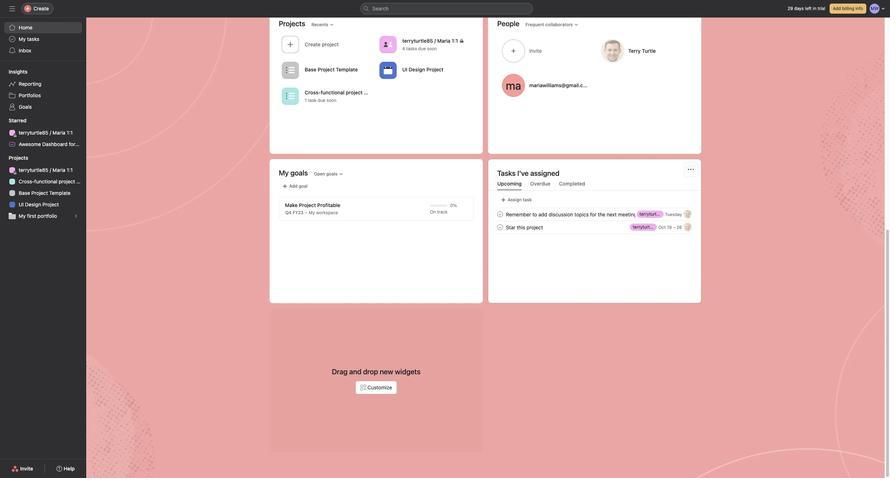 Task type: locate. For each thing, give the bounding box(es) containing it.
add
[[539, 212, 548, 218]]

0 vertical spatial cross-
[[305, 90, 321, 96]]

reporting link
[[4, 78, 82, 90]]

base
[[305, 66, 317, 72], [19, 190, 30, 196]]

open
[[314, 171, 325, 177]]

ui design project up my first portfolio
[[19, 202, 59, 208]]

0 horizontal spatial project
[[59, 179, 75, 185]]

add inside 'button'
[[289, 184, 298, 189]]

1 vertical spatial task
[[523, 197, 532, 203]]

search
[[373, 5, 389, 12]]

base project template inside projects element
[[19, 190, 71, 196]]

0 vertical spatial base project template link
[[279, 59, 377, 82]]

Completed checkbox
[[496, 223, 505, 232]]

tt right 26
[[685, 225, 691, 230]]

my right •
[[309, 210, 315, 216]]

tuesday
[[665, 212, 682, 217]]

0 horizontal spatial ui design project link
[[4, 199, 82, 211]]

tt button right tuesday
[[684, 210, 692, 219]]

0 vertical spatial due
[[418, 46, 426, 52]]

project up portfolio
[[42, 202, 59, 208]]

base project template link
[[279, 59, 377, 82], [4, 188, 82, 199]]

0 horizontal spatial base project template
[[19, 190, 71, 196]]

days
[[795, 6, 804, 11]]

0 vertical spatial design
[[409, 66, 425, 72]]

template inside projects element
[[49, 190, 71, 196]]

1 vertical spatial base
[[19, 190, 30, 196]]

my for my tasks
[[19, 36, 26, 42]]

1:1
[[452, 38, 458, 44], [67, 130, 73, 136], [67, 167, 73, 173], [682, 212, 687, 217], [675, 225, 681, 230]]

0 vertical spatial project
[[346, 90, 363, 96]]

1 horizontal spatial base project template
[[305, 66, 358, 72]]

projects
[[279, 19, 305, 28], [9, 155, 28, 161]]

0 vertical spatial for
[[69, 141, 75, 147]]

2 completed image from the top
[[496, 223, 505, 232]]

terryturtle85 / maria 1:1
[[402, 38, 458, 44], [19, 130, 73, 136], [19, 167, 73, 173], [640, 212, 687, 217], [633, 225, 681, 230]]

1 vertical spatial for
[[590, 212, 597, 218]]

hide sidebar image
[[9, 6, 15, 12]]

terryturtle85 / maria 1:1 up cross-functional project plan link
[[19, 167, 73, 173]]

project inside cross-functional project plan 1 task due soon
[[346, 90, 363, 96]]

add left billing
[[833, 6, 841, 11]]

/ left 19
[[660, 225, 662, 230]]

template down cross-functional project plan
[[49, 190, 71, 196]]

0 horizontal spatial task
[[308, 98, 317, 103]]

0 horizontal spatial template
[[49, 190, 71, 196]]

tasks i've assigned
[[498, 169, 560, 178]]

my left "first"
[[19, 213, 26, 219]]

0 vertical spatial ui design project link
[[377, 59, 474, 82]]

cross-functional project plan link
[[4, 176, 86, 188]]

drop
[[363, 368, 378, 376]]

project inside awesome dashboard for new project link
[[88, 141, 105, 147]]

functional for cross-functional project plan 1 task due soon
[[321, 90, 345, 96]]

frequent collaborators
[[526, 22, 573, 27]]

task right 1
[[308, 98, 317, 103]]

plan inside cross-functional project plan 1 task due soon
[[364, 90, 374, 96]]

2 tt from the top
[[685, 225, 691, 230]]

0 horizontal spatial ui design project
[[19, 202, 59, 208]]

0 vertical spatial completed image
[[496, 210, 505, 219]]

projects down awesome
[[9, 155, 28, 161]]

terryturtle85 / maria 1:1 up awesome dashboard for new project link
[[19, 130, 73, 136]]

for left the the
[[590, 212, 597, 218]]

task inside the assign task button
[[523, 197, 532, 203]]

list image
[[286, 92, 295, 100]]

create project link
[[279, 33, 377, 56]]

functional
[[321, 90, 345, 96], [34, 179, 57, 185]]

1 vertical spatial soon
[[327, 98, 337, 103]]

0 vertical spatial tt button
[[684, 210, 692, 219]]

overdue button
[[531, 181, 551, 191]]

tasks inside global element
[[27, 36, 39, 42]]

base right list icon
[[305, 66, 317, 72]]

0 horizontal spatial ui
[[19, 202, 24, 208]]

project down create project link at the top of the page
[[318, 66, 335, 72]]

terryturtle85 / maria 1:1 link up dashboard
[[4, 127, 82, 139]]

ui design project inside projects element
[[19, 202, 59, 208]]

assign
[[508, 197, 522, 203]]

assign task
[[508, 197, 532, 203]]

1 vertical spatial design
[[25, 202, 41, 208]]

terry turtle button
[[597, 35, 693, 67]]

tt
[[685, 212, 691, 217], [685, 225, 691, 230]]

0 vertical spatial add
[[833, 6, 841, 11]]

insights button
[[0, 68, 27, 76]]

1 vertical spatial add
[[289, 184, 298, 189]]

maria up cross-functional project plan
[[53, 167, 65, 173]]

mariawilliams@gmail.com
[[530, 82, 591, 88]]

add for add goal
[[289, 184, 298, 189]]

project right new
[[88, 141, 105, 147]]

add inside button
[[833, 6, 841, 11]]

functional for cross-functional project plan
[[34, 179, 57, 185]]

2 tt button from the top
[[684, 223, 692, 232]]

completed image
[[496, 210, 505, 219], [496, 223, 505, 232]]

0 vertical spatial projects
[[279, 19, 305, 28]]

base project template link down cross-functional project plan
[[4, 188, 82, 199]]

starred button
[[0, 117, 26, 124]]

frequent
[[526, 22, 545, 27]]

1:1 inside starred element
[[67, 130, 73, 136]]

terryturtle85 up oct
[[640, 212, 666, 217]]

4
[[402, 46, 405, 52]]

due right 1
[[318, 98, 325, 103]]

design up "first"
[[25, 202, 41, 208]]

terryturtle85 / maria 1:1 link up cross-functional project plan
[[4, 165, 82, 176]]

list image
[[286, 66, 295, 75]]

1 vertical spatial functional
[[34, 179, 57, 185]]

0 vertical spatial functional
[[321, 90, 345, 96]]

template
[[336, 66, 358, 72], [49, 190, 71, 196]]

cross-
[[305, 90, 321, 96], [19, 179, 34, 185]]

cross- inside cross-functional project plan 1 task due soon
[[305, 90, 321, 96]]

soon
[[427, 46, 437, 52], [327, 98, 337, 103]]

0 horizontal spatial for
[[69, 141, 75, 147]]

projects left recents
[[279, 19, 305, 28]]

terryturtle85 up 4 tasks due soon
[[402, 38, 433, 44]]

design
[[409, 66, 425, 72], [25, 202, 41, 208]]

project
[[318, 66, 335, 72], [427, 66, 444, 72], [88, 141, 105, 147], [31, 190, 48, 196], [42, 202, 59, 208], [299, 202, 316, 209]]

new widgets
[[380, 368, 421, 376]]

1 vertical spatial ui design project link
[[4, 199, 82, 211]]

for left new
[[69, 141, 75, 147]]

completed button
[[559, 181, 585, 191]]

1 horizontal spatial task
[[523, 197, 532, 203]]

ui design project
[[402, 66, 444, 72], [19, 202, 59, 208]]

projects inside projects dropdown button
[[9, 155, 28, 161]]

terryturtle85 up awesome
[[19, 130, 48, 136]]

functional inside projects element
[[34, 179, 57, 185]]

people
[[498, 19, 520, 28]]

search list box
[[360, 3, 533, 14]]

base project template down create project link at the top of the page
[[305, 66, 358, 72]]

invite inside invite button
[[20, 466, 33, 472]]

my
[[19, 36, 26, 42], [309, 210, 315, 216], [19, 213, 26, 219]]

1:1 up awesome dashboard for new project
[[67, 130, 73, 136]]

insights element
[[0, 65, 86, 114]]

tt right tuesday
[[685, 212, 691, 217]]

ui design project down 4 tasks due soon
[[402, 66, 444, 72]]

1 horizontal spatial projects
[[279, 19, 305, 28]]

1 horizontal spatial design
[[409, 66, 425, 72]]

to
[[533, 212, 537, 218]]

project inside the make project profitable q4 fy23 • my workspace
[[299, 202, 316, 209]]

soon right 1
[[327, 98, 337, 103]]

make
[[285, 202, 298, 209]]

my inside projects element
[[19, 213, 26, 219]]

1 horizontal spatial base
[[305, 66, 317, 72]]

my up inbox
[[19, 36, 26, 42]]

1 vertical spatial tasks
[[406, 46, 417, 52]]

next
[[607, 212, 617, 218]]

ui design project link
[[377, 59, 474, 82], [4, 199, 82, 211]]

0 horizontal spatial due
[[318, 98, 325, 103]]

terryturtle85 up cross-functional project plan link
[[19, 167, 48, 173]]

design down 4 tasks due soon
[[409, 66, 425, 72]]

1 vertical spatial ui design project
[[19, 202, 59, 208]]

customize
[[368, 385, 392, 391]]

0 vertical spatial task
[[308, 98, 317, 103]]

recents
[[312, 22, 328, 27]]

overdue
[[531, 181, 551, 187]]

billing
[[843, 6, 855, 11]]

people image
[[384, 40, 392, 49]]

project up •
[[299, 202, 316, 209]]

0 horizontal spatial cross-
[[19, 179, 34, 185]]

see details, my first portfolio image
[[74, 214, 78, 219]]

0 horizontal spatial base
[[19, 190, 30, 196]]

terryturtle85 / maria 1:1 link up oct
[[637, 211, 687, 218]]

invite
[[530, 48, 542, 54], [20, 466, 33, 472]]

1 vertical spatial template
[[49, 190, 71, 196]]

0 horizontal spatial plan
[[76, 179, 86, 185]]

my inside global element
[[19, 36, 26, 42]]

1 horizontal spatial tasks
[[406, 46, 417, 52]]

1 vertical spatial plan
[[76, 179, 86, 185]]

actions image
[[688, 167, 694, 173]]

1 horizontal spatial ui design project link
[[377, 59, 474, 82]]

base project template
[[305, 66, 358, 72], [19, 190, 71, 196]]

ui design project link down 4 tasks due soon
[[377, 59, 474, 82]]

cross- inside projects element
[[19, 179, 34, 185]]

1 vertical spatial cross-
[[19, 179, 34, 185]]

/
[[435, 38, 436, 44], [50, 130, 51, 136], [50, 167, 51, 173], [667, 212, 668, 217], [660, 225, 662, 230]]

plan inside projects element
[[76, 179, 86, 185]]

1 completed image from the top
[[496, 210, 505, 219]]

ui design project link up portfolio
[[4, 199, 82, 211]]

base project template link for the leftmost ui design project link
[[4, 188, 82, 199]]

1 horizontal spatial add
[[833, 6, 841, 11]]

task right assign
[[523, 197, 532, 203]]

1 vertical spatial base project template
[[19, 190, 71, 196]]

maria up awesome dashboard for new project
[[53, 130, 65, 136]]

terryturtle85 / maria 1:1 down tuesday
[[633, 225, 681, 230]]

base project template link for ui design project link to the top
[[279, 59, 377, 82]]

1 horizontal spatial cross-
[[305, 90, 321, 96]]

1 horizontal spatial invite
[[530, 48, 542, 54]]

task inside cross-functional project plan 1 task due soon
[[308, 98, 317, 103]]

due right 4
[[418, 46, 426, 52]]

awesome
[[19, 141, 41, 147]]

terryturtle85 / maria 1:1 inside starred element
[[19, 130, 73, 136]]

completed image up completed option
[[496, 210, 505, 219]]

2 horizontal spatial project
[[527, 225, 543, 231]]

my first portfolio
[[19, 213, 57, 219]]

terryturtle85 / maria 1:1 link
[[4, 127, 82, 139], [4, 165, 82, 176], [637, 211, 687, 218], [630, 224, 681, 231]]

tt button
[[684, 210, 692, 219], [684, 223, 692, 232]]

0 horizontal spatial design
[[25, 202, 41, 208]]

upcoming
[[498, 181, 522, 187]]

tasks down home
[[27, 36, 39, 42]]

1 vertical spatial tt button
[[684, 223, 692, 232]]

oct
[[659, 225, 666, 230]]

2 vertical spatial project
[[527, 225, 543, 231]]

1 horizontal spatial soon
[[427, 46, 437, 52]]

1 horizontal spatial project
[[346, 90, 363, 96]]

1 vertical spatial due
[[318, 98, 325, 103]]

0 horizontal spatial soon
[[327, 98, 337, 103]]

/ up 4 tasks due soon
[[435, 38, 436, 44]]

discussion
[[549, 212, 573, 218]]

projects element
[[0, 152, 86, 224]]

0 vertical spatial soon
[[427, 46, 437, 52]]

tasks right 4
[[406, 46, 417, 52]]

1 vertical spatial invite
[[20, 466, 33, 472]]

functional inside cross-functional project plan 1 task due soon
[[321, 90, 345, 96]]

0 vertical spatial base
[[305, 66, 317, 72]]

1 vertical spatial completed image
[[496, 223, 505, 232]]

1 horizontal spatial plan
[[364, 90, 374, 96]]

0 vertical spatial template
[[336, 66, 358, 72]]

1 horizontal spatial base project template link
[[279, 59, 377, 82]]

tt button right 26
[[684, 223, 692, 232]]

topics
[[575, 212, 589, 218]]

/ up dashboard
[[50, 130, 51, 136]]

plan
[[364, 90, 374, 96], [76, 179, 86, 185]]

1 vertical spatial tt
[[685, 225, 691, 230]]

0 horizontal spatial functional
[[34, 179, 57, 185]]

drag
[[332, 368, 348, 376]]

add left "goal"
[[289, 184, 298, 189]]

0 horizontal spatial invite
[[20, 466, 33, 472]]

1 vertical spatial base project template link
[[4, 188, 82, 199]]

terryturtle85 inside projects element
[[19, 167, 48, 173]]

ui up my first portfolio
[[19, 202, 24, 208]]

base inside projects element
[[19, 190, 30, 196]]

0 vertical spatial ui design project
[[402, 66, 444, 72]]

1 horizontal spatial functional
[[321, 90, 345, 96]]

0 horizontal spatial tasks
[[27, 36, 39, 42]]

completed image left star
[[496, 223, 505, 232]]

project for star this project
[[527, 225, 543, 231]]

trial
[[818, 6, 826, 11]]

0%
[[450, 203, 457, 209]]

template up cross-functional project plan 1 task due soon
[[336, 66, 358, 72]]

tasks for my
[[27, 36, 39, 42]]

1 vertical spatial projects
[[9, 155, 28, 161]]

0 vertical spatial tt
[[685, 212, 691, 217]]

1 horizontal spatial template
[[336, 66, 358, 72]]

1 tt from the top
[[685, 212, 691, 217]]

1 vertical spatial project
[[59, 179, 75, 185]]

terryturtle85 / maria 1:1 link down tuesday button
[[630, 224, 681, 231]]

1 vertical spatial ui
[[19, 202, 24, 208]]

for
[[69, 141, 75, 147], [590, 212, 597, 218]]

invite button
[[498, 35, 594, 67]]

goals
[[19, 104, 32, 110]]

1 horizontal spatial for
[[590, 212, 597, 218]]

1 horizontal spatial ui design project
[[402, 66, 444, 72]]

0 vertical spatial plan
[[364, 90, 374, 96]]

cross- down projects dropdown button
[[19, 179, 34, 185]]

0 vertical spatial tasks
[[27, 36, 39, 42]]

base project template link down create project link at the top of the page
[[279, 59, 377, 82]]

oct 19 – 26
[[659, 225, 682, 230]]

0 horizontal spatial add
[[289, 184, 298, 189]]

ui right calendar icon on the left top of page
[[402, 66, 408, 72]]

cross- up 1
[[305, 90, 321, 96]]

0 horizontal spatial base project template link
[[4, 188, 82, 199]]

my for my first portfolio
[[19, 213, 26, 219]]

1 tt button from the top
[[684, 210, 692, 219]]

/ up cross-functional project plan
[[50, 167, 51, 173]]

cross-functional project plan 1 task due soon
[[305, 90, 374, 103]]

0 vertical spatial invite
[[530, 48, 542, 54]]

1:1 up cross-functional project plan
[[67, 167, 73, 173]]

my tasks
[[19, 36, 39, 42]]

project
[[346, 90, 363, 96], [59, 179, 75, 185], [527, 225, 543, 231]]

soon right 4
[[427, 46, 437, 52]]

base project template down cross-functional project plan link
[[19, 190, 71, 196]]

base down cross-functional project plan link
[[19, 190, 30, 196]]

26
[[677, 225, 682, 230]]

add goal button
[[279, 182, 311, 192]]

0 horizontal spatial projects
[[9, 155, 28, 161]]

/ up 19
[[667, 212, 668, 217]]

0 vertical spatial ui
[[402, 66, 408, 72]]



Task type: describe. For each thing, give the bounding box(es) containing it.
frequent collaborators button
[[523, 20, 582, 30]]

due inside cross-functional project plan 1 task due soon
[[318, 98, 325, 103]]

completed image for star
[[496, 223, 505, 232]]

project for cross-functional project plan
[[59, 179, 75, 185]]

goals link
[[4, 101, 82, 113]]

terryturtle85 inside starred element
[[19, 130, 48, 136]]

create
[[33, 5, 49, 12]]

drag and drop new widgets
[[332, 368, 421, 376]]

my goals
[[279, 169, 308, 177]]

make project profitable q4 fy23 • my workspace
[[285, 202, 341, 216]]

left
[[805, 6, 812, 11]]

add goal
[[289, 184, 308, 189]]

1 horizontal spatial due
[[418, 46, 426, 52]]

4 tasks due soon
[[402, 46, 437, 52]]

/ inside projects element
[[50, 167, 51, 173]]

terryturtle85 / maria 1:1 up oct
[[640, 212, 687, 217]]

create project
[[305, 41, 339, 47]]

starred element
[[0, 114, 105, 152]]

awesome dashboard for new project link
[[4, 139, 105, 150]]

tasks for 4
[[406, 46, 417, 52]]

maria left 26
[[663, 225, 674, 230]]

my inside the make project profitable q4 fy23 • my workspace
[[309, 210, 315, 216]]

on track
[[430, 210, 448, 215]]

19
[[667, 225, 672, 230]]

help button
[[52, 463, 79, 476]]

/ inside starred element
[[50, 130, 51, 136]]

for inside starred element
[[69, 141, 75, 147]]

home
[[19, 24, 32, 31]]

open goals
[[314, 171, 338, 177]]

completed image for remember
[[496, 210, 505, 219]]

add for add billing info
[[833, 6, 841, 11]]

starred
[[9, 118, 26, 124]]

plan for cross-functional project plan 1 task due soon
[[364, 90, 374, 96]]

maria inside projects element
[[53, 167, 65, 173]]

star
[[506, 225, 516, 231]]

assign task button
[[498, 195, 535, 205]]

first
[[27, 213, 36, 219]]

search button
[[360, 3, 533, 14]]

home link
[[4, 22, 82, 33]]

maria up –
[[670, 212, 681, 217]]

fy23
[[293, 210, 304, 216]]

–
[[673, 225, 676, 230]]

meeting
[[618, 212, 637, 218]]

soon inside cross-functional project plan 1 task due soon
[[327, 98, 337, 103]]

ui inside projects element
[[19, 202, 24, 208]]

1:1 down the search list box
[[452, 38, 458, 44]]

customize button
[[356, 382, 397, 395]]

29 days left in trial
[[788, 6, 826, 11]]

help
[[64, 466, 75, 472]]

on
[[430, 210, 436, 215]]

1:1 right 19
[[675, 225, 681, 230]]

goals
[[326, 171, 338, 177]]

maria down the search list box
[[437, 38, 451, 44]]

global element
[[0, 18, 86, 61]]

invite inside invite dropdown button
[[530, 48, 542, 54]]

my first portfolio link
[[4, 211, 82, 222]]

maria inside starred element
[[53, 130, 65, 136]]

terryturtle85 / maria 1:1 inside projects element
[[19, 167, 73, 173]]

mariawilliams@gmail.com button
[[498, 70, 594, 101]]

add billing info button
[[830, 4, 867, 14]]

profitable
[[317, 202, 341, 209]]

open goals button
[[311, 169, 347, 179]]

cross- for cross-functional project plan
[[19, 179, 34, 185]]

the
[[598, 212, 606, 218]]

create button
[[22, 3, 54, 14]]

dashboard
[[42, 141, 68, 147]]

project down 4 tasks due soon
[[427, 66, 444, 72]]

plan for cross-functional project plan
[[76, 179, 86, 185]]

projects button
[[0, 155, 28, 162]]

invite button
[[7, 463, 38, 476]]

Completed checkbox
[[496, 210, 505, 219]]

workspace
[[316, 210, 338, 216]]

tt for remember to add discussion topics for the next meeting
[[685, 212, 691, 217]]

terryturtle85 down meeting
[[633, 225, 659, 230]]

q4
[[285, 210, 292, 216]]

design inside projects element
[[25, 202, 41, 208]]

and
[[349, 368, 362, 376]]

add billing info
[[833, 6, 864, 11]]

insights
[[9, 69, 27, 75]]

portfolios
[[19, 92, 41, 99]]

new
[[77, 141, 87, 147]]

tt button for star this project
[[684, 223, 692, 232]]

remember to add discussion topics for the next meeting
[[506, 212, 637, 218]]

reporting
[[19, 81, 41, 87]]

tt button for remember to add discussion topics for the next meeting
[[684, 210, 692, 219]]

calendar image
[[384, 66, 392, 75]]

cross- for cross-functional project plan 1 task due soon
[[305, 90, 321, 96]]

inbox
[[19, 47, 31, 54]]

inbox link
[[4, 45, 82, 56]]

terry turtle
[[629, 48, 656, 54]]

portfolios link
[[4, 90, 82, 101]]

1:1 inside projects element
[[67, 167, 73, 173]]

recents button
[[308, 20, 337, 30]]

this
[[517, 225, 526, 231]]

star this project
[[506, 225, 543, 231]]

terryturtle85 / maria 1:1 up 4 tasks due soon
[[402, 38, 458, 44]]

project down cross-functional project plan link
[[31, 190, 48, 196]]

1:1 up 26
[[682, 212, 687, 217]]

portfolio
[[38, 213, 57, 219]]

project for cross-functional project plan 1 task due soon
[[346, 90, 363, 96]]

0 vertical spatial base project template
[[305, 66, 358, 72]]

in
[[813, 6, 817, 11]]

tasks
[[498, 169, 516, 178]]

awesome dashboard for new project
[[19, 141, 105, 147]]

1
[[305, 98, 307, 103]]

q4 fy23 button
[[284, 210, 305, 217]]

completed
[[559, 181, 585, 187]]

1 horizontal spatial ui
[[402, 66, 408, 72]]

tuesday button
[[665, 212, 682, 217]]

my tasks link
[[4, 33, 82, 45]]

tt for star this project
[[685, 225, 691, 230]]

goal
[[299, 184, 308, 189]]

cross-functional project plan
[[19, 179, 86, 185]]



Task type: vqa. For each thing, say whether or not it's contained in the screenshot.
Add goal image
no



